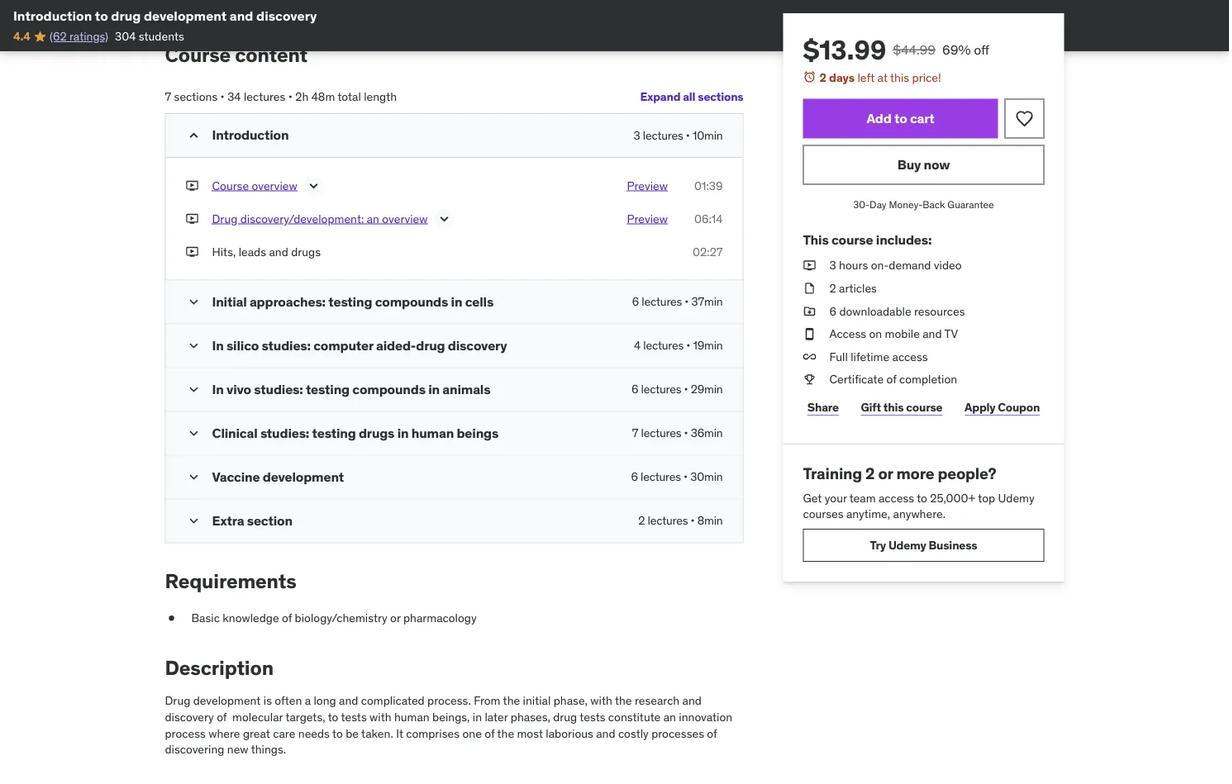 Task type: locate. For each thing, give the bounding box(es) containing it.
on-
[[872, 258, 889, 273]]

testing down 'computer'
[[306, 381, 350, 398]]

1 preview from the top
[[627, 178, 668, 193]]

• for vaccine development
[[684, 470, 688, 485]]

1 horizontal spatial tests
[[580, 710, 606, 725]]

6
[[633, 294, 640, 309], [830, 304, 837, 319], [632, 382, 639, 397], [632, 470, 638, 485]]

with up taken.
[[370, 710, 392, 725]]

this course includes:
[[804, 231, 932, 248]]

small image for extra section
[[186, 513, 202, 530]]

in left animals
[[429, 381, 440, 398]]

drug inside "button"
[[212, 211, 238, 226]]

6 down 4
[[632, 382, 639, 397]]

access
[[893, 349, 929, 364], [879, 491, 915, 506]]

drug discovery/development: an overview button
[[212, 211, 428, 231]]

lectures for in vivo studies: testing compounds in animals
[[641, 382, 682, 397]]

to left the be
[[333, 727, 343, 741]]

small image left initial
[[186, 294, 202, 311]]

is
[[264, 694, 272, 709]]

with right phase, at left bottom
[[591, 694, 613, 709]]

now
[[924, 156, 951, 173]]

course down introduction to drug development and discovery
[[165, 42, 231, 67]]

1 in from the top
[[212, 337, 224, 354]]

xsmall image
[[804, 258, 817, 274], [804, 281, 817, 297], [804, 303, 817, 320], [804, 326, 817, 342], [804, 372, 817, 388]]

small image left clinical on the left bottom
[[186, 426, 202, 442]]

testing down in vivo studies: testing compounds in animals
[[312, 425, 356, 442]]

1 horizontal spatial overview
[[382, 211, 428, 226]]

description
[[165, 656, 274, 681]]

1 horizontal spatial an
[[664, 710, 676, 725]]

0 horizontal spatial or
[[390, 611, 401, 626]]

or left pharmacology
[[390, 611, 401, 626]]

4 small image from the top
[[186, 513, 202, 530]]

0 horizontal spatial show lecture description image
[[306, 178, 322, 194]]

1 vertical spatial drug
[[416, 337, 445, 354]]

knowledge
[[223, 611, 279, 626]]

drug up process
[[165, 694, 190, 709]]

0 vertical spatial or
[[879, 464, 894, 484]]

testing
[[329, 293, 372, 310], [306, 381, 350, 398], [312, 425, 356, 442]]

this right gift
[[884, 400, 904, 415]]

course
[[832, 231, 874, 248], [907, 400, 943, 415]]

0 vertical spatial course
[[832, 231, 874, 248]]

1 vertical spatial human
[[395, 710, 430, 725]]

0 vertical spatial course
[[165, 42, 231, 67]]

2 horizontal spatial discovery
[[448, 337, 507, 354]]

small image for in vivo studies: testing compounds in animals
[[186, 382, 202, 398]]

lectures left 37min
[[642, 294, 683, 309]]

1 horizontal spatial drugs
[[359, 425, 395, 442]]

this right at
[[891, 70, 910, 85]]

lectures left 8min
[[648, 514, 688, 529]]

0 horizontal spatial drug
[[165, 694, 190, 709]]

testing for studies:
[[312, 425, 356, 442]]

in up one
[[473, 710, 482, 725]]

2 up team
[[866, 464, 875, 484]]

human up it
[[395, 710, 430, 725]]

2 down 6 lectures • 30min
[[639, 514, 645, 529]]

7 for 7 sections • 34 lectures • 2h 48m total length
[[165, 89, 171, 104]]

1 small image from the top
[[186, 127, 202, 144]]

access inside training 2 or more people? get your team access to 25,000+ top udemy courses anytime, anywhere.
[[879, 491, 915, 506]]

1 horizontal spatial drug
[[212, 211, 238, 226]]

0 vertical spatial drugs
[[291, 244, 321, 259]]

0 vertical spatial small image
[[186, 294, 202, 311]]

lectures left 36min
[[641, 426, 682, 441]]

course up hours
[[832, 231, 874, 248]]

access up anywhere.
[[879, 491, 915, 506]]

0 vertical spatial show lecture description image
[[306, 178, 322, 194]]

full
[[830, 349, 849, 364]]

lectures down expand
[[643, 128, 684, 143]]

2 lectures • 8min
[[639, 514, 723, 529]]

• left 2h 48m
[[288, 89, 293, 104]]

0 vertical spatial 3
[[634, 128, 641, 143]]

sections left the 34
[[174, 89, 218, 104]]

innovation
[[679, 710, 733, 725]]

1 horizontal spatial show lecture description image
[[436, 211, 453, 227]]

development inside drug development is often a long and complicated process. from the initial phase, with the research and discovery of  molecular targets, to tests with human beings, in later phases, drug tests constitute an innovation process where great care needs to be taken. it comprises one of the most laborious and costly processes of discovering new things.
[[193, 694, 261, 709]]

lectures left 30min
[[641, 470, 681, 485]]

hours
[[840, 258, 869, 273]]

3 small image from the top
[[186, 469, 202, 486]]

1 vertical spatial in
[[212, 381, 224, 398]]

1 vertical spatial course
[[907, 400, 943, 415]]

6 downloadable resources
[[830, 304, 966, 319]]

sections right "all"
[[698, 89, 744, 104]]

wishlist image
[[1015, 109, 1035, 129]]

lifetime
[[851, 349, 890, 364]]

(62 ratings)
[[50, 29, 108, 44]]

30min
[[691, 470, 723, 485]]

with
[[591, 694, 613, 709], [370, 710, 392, 725]]

to up anywhere.
[[917, 491, 928, 506]]

small image
[[186, 294, 202, 311], [186, 426, 202, 442], [186, 469, 202, 486]]

small image
[[186, 127, 202, 144], [186, 338, 202, 354], [186, 382, 202, 398], [186, 513, 202, 530]]

show lecture description image
[[306, 178, 322, 194], [436, 211, 453, 227]]

tv
[[945, 327, 959, 341]]

0 vertical spatial overview
[[252, 178, 297, 193]]

human inside drug development is often a long and complicated process. from the initial phase, with the research and discovery of  molecular targets, to tests with human beings, in later phases, drug tests constitute an innovation process where great care needs to be taken. it comprises one of the most laborious and costly processes of discovering new things.
[[395, 710, 430, 725]]

0 vertical spatial drug
[[212, 211, 238, 226]]

xsmall image for 6
[[804, 303, 817, 320]]

drug discovery/development: an overview
[[212, 211, 428, 226]]

in left "silico"
[[212, 337, 224, 354]]

1 vertical spatial course
[[212, 178, 249, 193]]

0 horizontal spatial drug
[[111, 7, 141, 24]]

2 vertical spatial discovery
[[165, 710, 214, 725]]

an up 'processes'
[[664, 710, 676, 725]]

1 horizontal spatial drug
[[416, 337, 445, 354]]

section
[[247, 512, 293, 529]]

0 horizontal spatial 7
[[165, 89, 171, 104]]

0 horizontal spatial overview
[[252, 178, 297, 193]]

drug up "hits,"
[[212, 211, 238, 226]]

3 small image from the top
[[186, 382, 202, 398]]

animals
[[443, 381, 491, 398]]

29min
[[691, 382, 723, 397]]

1 vertical spatial overview
[[382, 211, 428, 226]]

2 left articles
[[830, 281, 837, 296]]

coupon
[[999, 400, 1041, 415]]

studies: up vaccine development
[[260, 425, 310, 442]]

• left 37min
[[685, 294, 689, 309]]

1 vertical spatial this
[[884, 400, 904, 415]]

2 vertical spatial testing
[[312, 425, 356, 442]]

course inside button
[[212, 178, 249, 193]]

1 horizontal spatial with
[[591, 694, 613, 709]]

course up "hits,"
[[212, 178, 249, 193]]

1 vertical spatial development
[[263, 469, 344, 486]]

• for in silico studies: computer aided-drug discovery
[[687, 338, 691, 353]]

development up section
[[263, 469, 344, 486]]

1 horizontal spatial course
[[907, 400, 943, 415]]

• for extra section
[[691, 514, 695, 529]]

2 small image from the top
[[186, 426, 202, 442]]

discovery inside drug development is often a long and complicated process. from the initial phase, with the research and discovery of  molecular targets, to tests with human beings, in later phases, drug tests constitute an innovation process where great care needs to be taken. it comprises one of the most laborious and costly processes of discovering new things.
[[165, 710, 214, 725]]

small image for clinical
[[186, 426, 202, 442]]

0 vertical spatial studies:
[[262, 337, 311, 354]]

studies:
[[262, 337, 311, 354], [254, 381, 303, 398], [260, 425, 310, 442]]

share
[[808, 400, 839, 415]]

0 horizontal spatial 3
[[634, 128, 641, 143]]

studies: right vivo
[[254, 381, 303, 398]]

compounds up aided-
[[375, 293, 448, 310]]

in left vivo
[[212, 381, 224, 398]]

or left 'more'
[[879, 464, 894, 484]]

and
[[230, 7, 253, 24], [269, 244, 288, 259], [923, 327, 943, 341], [339, 694, 358, 709], [683, 694, 702, 709], [597, 727, 616, 741]]

gift
[[861, 400, 882, 415]]

lectures right 4
[[644, 338, 684, 353]]

in
[[212, 337, 224, 354], [212, 381, 224, 398]]

drug inside drug development is often a long and complicated process. from the initial phase, with the research and discovery of  molecular targets, to tests with human beings, in later phases, drug tests constitute an innovation process where great care needs to be taken. it comprises one of the most laborious and costly processes of discovering new things.
[[165, 694, 190, 709]]

1 vertical spatial small image
[[186, 426, 202, 442]]

small image left vaccine
[[186, 469, 202, 486]]

small image for introduction
[[186, 127, 202, 144]]

1 vertical spatial an
[[664, 710, 676, 725]]

30-
[[854, 199, 870, 211]]

drugs down in vivo studies: testing compounds in animals
[[359, 425, 395, 442]]

drug up 304
[[111, 7, 141, 24]]

often
[[275, 694, 302, 709]]

small image for vaccine
[[186, 469, 202, 486]]

7 lectures • 36min
[[633, 426, 723, 441]]

• for clinical studies: testing drugs in human beings
[[684, 426, 689, 441]]

small image for in silico studies: computer aided-drug discovery
[[186, 338, 202, 354]]

phases,
[[511, 710, 551, 725]]

of right knowledge
[[282, 611, 292, 626]]

0 vertical spatial an
[[367, 211, 380, 226]]

introduction
[[13, 7, 92, 24], [212, 126, 289, 143]]

• left 36min
[[684, 426, 689, 441]]

try
[[871, 538, 887, 553]]

6 up 4
[[633, 294, 640, 309]]

0 horizontal spatial sections
[[174, 89, 218, 104]]

• left 29min
[[684, 382, 689, 397]]

at
[[878, 70, 888, 85]]

preview down 3 lectures • 10min
[[627, 178, 668, 193]]

from
[[474, 694, 501, 709]]

lectures for extra section
[[648, 514, 688, 529]]

• left 8min
[[691, 514, 695, 529]]

1 vertical spatial studies:
[[254, 381, 303, 398]]

2 in from the top
[[212, 381, 224, 398]]

downloadable
[[840, 304, 912, 319]]

1 vertical spatial compounds
[[353, 381, 426, 398]]

xsmall image for 2
[[804, 281, 817, 297]]

1 horizontal spatial or
[[879, 464, 894, 484]]

the
[[503, 694, 520, 709], [615, 694, 632, 709], [498, 727, 515, 741]]

course down the completion on the right of the page
[[907, 400, 943, 415]]

udemy
[[999, 491, 1035, 506], [889, 538, 927, 553]]

overview inside "button"
[[382, 211, 428, 226]]

2 vertical spatial development
[[193, 694, 261, 709]]

discovery up 'content'
[[256, 7, 317, 24]]

0 vertical spatial compounds
[[375, 293, 448, 310]]

0 vertical spatial preview
[[627, 178, 668, 193]]

in down in vivo studies: testing compounds in animals
[[398, 425, 409, 442]]

1 vertical spatial with
[[370, 710, 392, 725]]

this
[[804, 231, 829, 248]]

lectures for clinical studies: testing drugs in human beings
[[641, 426, 682, 441]]

• left the 10min
[[686, 128, 690, 143]]

1 vertical spatial 3
[[830, 258, 837, 273]]

6 up access
[[830, 304, 837, 319]]

team
[[850, 491, 876, 506]]

development up where
[[193, 694, 261, 709]]

3 down expand
[[634, 128, 641, 143]]

udemy right top
[[999, 491, 1035, 506]]

hits,
[[212, 244, 236, 259]]

add
[[867, 110, 892, 127]]

1 vertical spatial preview
[[627, 211, 668, 226]]

to left cart
[[895, 110, 908, 127]]

0 vertical spatial udemy
[[999, 491, 1035, 506]]

1 vertical spatial show lecture description image
[[436, 211, 453, 227]]

phase,
[[554, 694, 588, 709]]

1 horizontal spatial 3
[[830, 258, 837, 273]]

testing up 'computer'
[[329, 293, 372, 310]]

development up students
[[144, 7, 227, 24]]

1 vertical spatial 7
[[633, 426, 639, 441]]

preview left 06:14
[[627, 211, 668, 226]]

1 horizontal spatial udemy
[[999, 491, 1035, 506]]

3 xsmall image from the top
[[804, 303, 817, 320]]

of down full lifetime access at right
[[887, 372, 897, 387]]

introduction down the 34
[[212, 126, 289, 143]]

and up "innovation"
[[683, 694, 702, 709]]

drugs for testing
[[359, 425, 395, 442]]

0 vertical spatial introduction
[[13, 7, 92, 24]]

drug for drug discovery/development: an overview
[[212, 211, 238, 226]]

share button
[[804, 391, 844, 424]]

1 vertical spatial drug
[[165, 694, 190, 709]]

tests
[[341, 710, 367, 725], [580, 710, 606, 725]]

your
[[825, 491, 847, 506]]

1 xsmall image from the top
[[804, 258, 817, 274]]

3 for 3 lectures • 10min
[[634, 128, 641, 143]]

complicated
[[361, 694, 425, 709]]

access down mobile
[[893, 349, 929, 364]]

most
[[517, 727, 543, 741]]

anywhere.
[[894, 507, 946, 522]]

0 vertical spatial in
[[212, 337, 224, 354]]

25,000+
[[931, 491, 976, 506]]

xsmall image for 3
[[804, 258, 817, 274]]

2 articles
[[830, 281, 878, 296]]

this
[[891, 70, 910, 85], [884, 400, 904, 415]]

6 down 7 lectures • 36min
[[632, 470, 638, 485]]

studies: for silico
[[262, 337, 311, 354]]

compounds down aided-
[[353, 381, 426, 398]]

7 up 6 lectures • 30min
[[633, 426, 639, 441]]

2 sections from the left
[[174, 89, 218, 104]]

and right leads
[[269, 244, 288, 259]]

one
[[463, 727, 482, 741]]

1 vertical spatial udemy
[[889, 538, 927, 553]]

the down the later
[[498, 727, 515, 741]]

to inside training 2 or more people? get your team access to 25,000+ top udemy courses anytime, anywhere.
[[917, 491, 928, 506]]

an right discovery/development:
[[367, 211, 380, 226]]

introduction up (62
[[13, 7, 92, 24]]

2 small image from the top
[[186, 338, 202, 354]]

lectures for initial approaches: testing compounds in cells
[[642, 294, 683, 309]]

lectures left 29min
[[641, 382, 682, 397]]

drugs for and
[[291, 244, 321, 259]]

1 vertical spatial access
[[879, 491, 915, 506]]

anytime,
[[847, 507, 891, 522]]

1 small image from the top
[[186, 294, 202, 311]]

overview
[[252, 178, 297, 193], [382, 211, 428, 226]]

expand
[[641, 89, 681, 104]]

1 vertical spatial drugs
[[359, 425, 395, 442]]

initial
[[212, 293, 247, 310]]

drugs down discovery/development:
[[291, 244, 321, 259]]

0 vertical spatial development
[[144, 7, 227, 24]]

4
[[634, 338, 641, 353]]

0 horizontal spatial drugs
[[291, 244, 321, 259]]

1 horizontal spatial introduction
[[212, 126, 289, 143]]

long
[[314, 694, 336, 709]]

2 inside training 2 or more people? get your team access to 25,000+ top udemy courses anytime, anywhere.
[[866, 464, 875, 484]]

4 xsmall image from the top
[[804, 326, 817, 342]]

udemy right try
[[889, 538, 927, 553]]

2 horizontal spatial drug
[[553, 710, 578, 725]]

lectures for in silico studies: computer aided-drug discovery
[[644, 338, 684, 353]]

3
[[634, 128, 641, 143], [830, 258, 837, 273]]

xsmall image
[[186, 178, 199, 194], [186, 211, 199, 227], [186, 244, 199, 260], [804, 349, 817, 365], [165, 611, 178, 627]]

business
[[929, 538, 978, 553]]

course for course overview
[[212, 178, 249, 193]]

• left 19min
[[687, 338, 691, 353]]

• for in vivo studies: testing compounds in animals
[[684, 382, 689, 397]]

0 horizontal spatial an
[[367, 211, 380, 226]]

alarm image
[[804, 70, 817, 84]]

3 lectures • 10min
[[634, 128, 723, 143]]

an inside "button"
[[367, 211, 380, 226]]

where
[[209, 727, 240, 741]]

2 vertical spatial small image
[[186, 469, 202, 486]]

• left 30min
[[684, 470, 688, 485]]

1 vertical spatial introduction
[[212, 126, 289, 143]]

0 horizontal spatial introduction
[[13, 7, 92, 24]]

video
[[934, 258, 962, 273]]

0 horizontal spatial tests
[[341, 710, 367, 725]]

0 vertical spatial with
[[591, 694, 613, 709]]

tests down phase, at left bottom
[[580, 710, 606, 725]]

taken.
[[362, 727, 394, 741]]

0 horizontal spatial discovery
[[165, 710, 214, 725]]

development for drug
[[193, 694, 261, 709]]

7 down students
[[165, 89, 171, 104]]

1 horizontal spatial discovery
[[256, 7, 317, 24]]

2 xsmall image from the top
[[804, 281, 817, 297]]

to down long
[[328, 710, 339, 725]]

drug up animals
[[416, 337, 445, 354]]

discovery down "cells"
[[448, 337, 507, 354]]

1 horizontal spatial 7
[[633, 426, 639, 441]]

0 vertical spatial 7
[[165, 89, 171, 104]]

price!
[[913, 70, 942, 85]]

0 vertical spatial testing
[[329, 293, 372, 310]]

2 right alarm image
[[820, 70, 827, 85]]

human left beings
[[412, 425, 454, 442]]

overview inside button
[[252, 178, 297, 193]]

1 horizontal spatial sections
[[698, 89, 744, 104]]

apply
[[965, 400, 996, 415]]

udemy inside training 2 or more people? get your team access to 25,000+ top udemy courses anytime, anywhere.
[[999, 491, 1035, 506]]

2 preview from the top
[[627, 211, 668, 226]]

discovery/development:
[[240, 211, 364, 226]]

5 xsmall image from the top
[[804, 372, 817, 388]]

3 left hours
[[830, 258, 837, 273]]

add to cart button
[[804, 99, 999, 139]]

demand
[[889, 258, 932, 273]]

1 sections from the left
[[698, 89, 744, 104]]

studies: right "silico"
[[262, 337, 311, 354]]

2 vertical spatial drug
[[553, 710, 578, 725]]



Task type: describe. For each thing, give the bounding box(es) containing it.
access
[[830, 327, 867, 341]]

constitute
[[609, 710, 661, 725]]

testing for approaches:
[[329, 293, 372, 310]]

or inside training 2 or more people? get your team access to 25,000+ top udemy courses anytime, anywhere.
[[879, 464, 894, 484]]

laborious
[[546, 727, 594, 741]]

introduction for introduction
[[212, 126, 289, 143]]

more
[[897, 464, 935, 484]]

gift this course link
[[857, 391, 948, 424]]

in for in silico studies: computer aided-drug discovery
[[212, 337, 224, 354]]

0 horizontal spatial udemy
[[889, 538, 927, 553]]

initial approaches: testing compounds in cells
[[212, 293, 494, 310]]

37min
[[692, 294, 723, 309]]

sections inside dropdown button
[[698, 89, 744, 104]]

• left the 34
[[221, 89, 225, 104]]

an inside drug development is often a long and complicated process. from the initial phase, with the research and discovery of  molecular targets, to tests with human beings, in later phases, drug tests constitute an innovation process where great care needs to be taken. it comprises one of the most laborious and costly processes of discovering new things.
[[664, 710, 676, 725]]

computer
[[314, 337, 374, 354]]

beings
[[457, 425, 499, 442]]

drug for drug development is often a long and complicated process. from the initial phase, with the research and discovery of  molecular targets, to tests with human beings, in later phases, drug tests constitute an innovation process where great care needs to be taken. it comprises one of the most laborious and costly processes of discovering new things.
[[165, 694, 190, 709]]

discovering
[[165, 743, 225, 758]]

certificate
[[830, 372, 884, 387]]

course content
[[165, 42, 308, 67]]

days
[[830, 70, 855, 85]]

studies: for vivo
[[254, 381, 303, 398]]

$13.99 $44.99 69% off
[[804, 33, 990, 66]]

mobile
[[886, 327, 920, 341]]

of down "innovation"
[[707, 727, 718, 741]]

0 vertical spatial drug
[[111, 7, 141, 24]]

students
[[139, 29, 184, 44]]

needs
[[298, 727, 330, 741]]

certificate of completion
[[830, 372, 958, 387]]

full lifetime access
[[830, 349, 929, 364]]

drug inside drug development is often a long and complicated process. from the initial phase, with the research and discovery of  molecular targets, to tests with human beings, in later phases, drug tests constitute an innovation process where great care needs to be taken. it comprises one of the most laborious and costly processes of discovering new things.
[[553, 710, 578, 725]]

development for vaccine
[[263, 469, 344, 486]]

apply coupon button
[[961, 391, 1045, 424]]

biology/chemistry
[[295, 611, 388, 626]]

leads
[[239, 244, 266, 259]]

0 vertical spatial human
[[412, 425, 454, 442]]

show lecture description image for drug discovery/development: an overview
[[436, 211, 453, 227]]

aided-
[[376, 337, 416, 354]]

guarantee
[[948, 199, 995, 211]]

resources
[[915, 304, 966, 319]]

2 vertical spatial studies:
[[260, 425, 310, 442]]

69%
[[943, 41, 971, 58]]

6 for vaccine development
[[632, 470, 638, 485]]

to inside 'button'
[[895, 110, 908, 127]]

course for course content
[[165, 42, 231, 67]]

beings,
[[433, 710, 470, 725]]

0 horizontal spatial course
[[832, 231, 874, 248]]

introduction for introduction to drug development and discovery
[[13, 7, 92, 24]]

cells
[[465, 293, 494, 310]]

on
[[870, 327, 883, 341]]

1 vertical spatial or
[[390, 611, 401, 626]]

• for introduction
[[686, 128, 690, 143]]

3 hours on-demand video
[[830, 258, 962, 273]]

approaches:
[[250, 293, 326, 310]]

includes:
[[877, 231, 932, 248]]

in left "cells"
[[451, 293, 463, 310]]

xsmall image for access
[[804, 326, 817, 342]]

01:39
[[695, 178, 723, 193]]

this inside the gift this course link
[[884, 400, 904, 415]]

in for in vivo studies: testing compounds in animals
[[212, 381, 224, 398]]

2 for 2 articles
[[830, 281, 837, 296]]

off
[[975, 41, 990, 58]]

process
[[165, 727, 206, 741]]

1 vertical spatial discovery
[[448, 337, 507, 354]]

training
[[804, 464, 863, 484]]

2 for 2 days left at this price!
[[820, 70, 827, 85]]

1 tests from the left
[[341, 710, 367, 725]]

left
[[858, 70, 875, 85]]

and left "tv" on the top right of page
[[923, 327, 943, 341]]

initial
[[523, 694, 551, 709]]

(62
[[50, 29, 67, 44]]

clinical
[[212, 425, 258, 442]]

it
[[396, 727, 404, 741]]

new
[[227, 743, 249, 758]]

processes
[[652, 727, 705, 741]]

• for initial approaches: testing compounds in cells
[[685, 294, 689, 309]]

targets,
[[286, 710, 326, 725]]

0 horizontal spatial with
[[370, 710, 392, 725]]

1 vertical spatial testing
[[306, 381, 350, 398]]

and right long
[[339, 694, 358, 709]]

top
[[979, 491, 996, 506]]

training 2 or more people? get your team access to 25,000+ top udemy courses anytime, anywhere.
[[804, 464, 1035, 522]]

3 for 3 hours on-demand video
[[830, 258, 837, 273]]

6 for initial approaches: testing compounds in cells
[[633, 294, 640, 309]]

buy now button
[[804, 145, 1045, 185]]

19min
[[693, 338, 723, 353]]

0 vertical spatial discovery
[[256, 7, 317, 24]]

of right one
[[485, 727, 495, 741]]

people?
[[938, 464, 997, 484]]

in inside drug development is often a long and complicated process. from the initial phase, with the research and discovery of  molecular targets, to tests with human beings, in later phases, drug tests constitute an innovation process where great care needs to be taken. it comprises one of the most laborious and costly processes of discovering new things.
[[473, 710, 482, 725]]

course overview button
[[212, 178, 297, 198]]

preview for 06:14
[[627, 211, 668, 226]]

total
[[338, 89, 361, 104]]

and left costly
[[597, 727, 616, 741]]

lectures right the 34
[[244, 89, 286, 104]]

2 for 2 lectures • 8min
[[639, 514, 645, 529]]

xsmall image for certificate
[[804, 372, 817, 388]]

7 for 7 lectures • 36min
[[633, 426, 639, 441]]

show lecture description image for course overview
[[306, 178, 322, 194]]

expand all sections
[[641, 89, 744, 104]]

research
[[635, 694, 680, 709]]

a
[[305, 694, 311, 709]]

30-day money-back guarantee
[[854, 199, 995, 211]]

7 sections • 34 lectures • 2h 48m total length
[[165, 89, 397, 104]]

content
[[235, 42, 308, 67]]

pharmacology
[[404, 611, 477, 626]]

great
[[243, 727, 270, 741]]

to up ratings)
[[95, 7, 108, 24]]

6 lectures • 37min
[[633, 294, 723, 309]]

silico
[[227, 337, 259, 354]]

lectures for introduction
[[643, 128, 684, 143]]

06:14
[[695, 211, 723, 226]]

length
[[364, 89, 397, 104]]

36min
[[691, 426, 723, 441]]

2 days left at this price!
[[820, 70, 942, 85]]

6 for in vivo studies: testing compounds in animals
[[632, 382, 639, 397]]

things.
[[251, 743, 286, 758]]

extra section
[[212, 512, 293, 529]]

costly
[[619, 727, 649, 741]]

the up constitute
[[615, 694, 632, 709]]

0 vertical spatial this
[[891, 70, 910, 85]]

the up the later
[[503, 694, 520, 709]]

$44.99
[[894, 41, 936, 58]]

small image for initial
[[186, 294, 202, 311]]

lectures for vaccine development
[[641, 470, 681, 485]]

8min
[[698, 514, 723, 529]]

2 tests from the left
[[580, 710, 606, 725]]

2h 48m
[[295, 89, 335, 104]]

all
[[683, 89, 696, 104]]

and up course content
[[230, 7, 253, 24]]

$13.99
[[804, 33, 887, 66]]

extra
[[212, 512, 244, 529]]

basic knowledge of biology/chemistry or pharmacology
[[191, 611, 477, 626]]

preview for 01:39
[[627, 178, 668, 193]]

0 vertical spatial access
[[893, 349, 929, 364]]

requirements
[[165, 569, 297, 594]]



Task type: vqa. For each thing, say whether or not it's contained in the screenshot.


